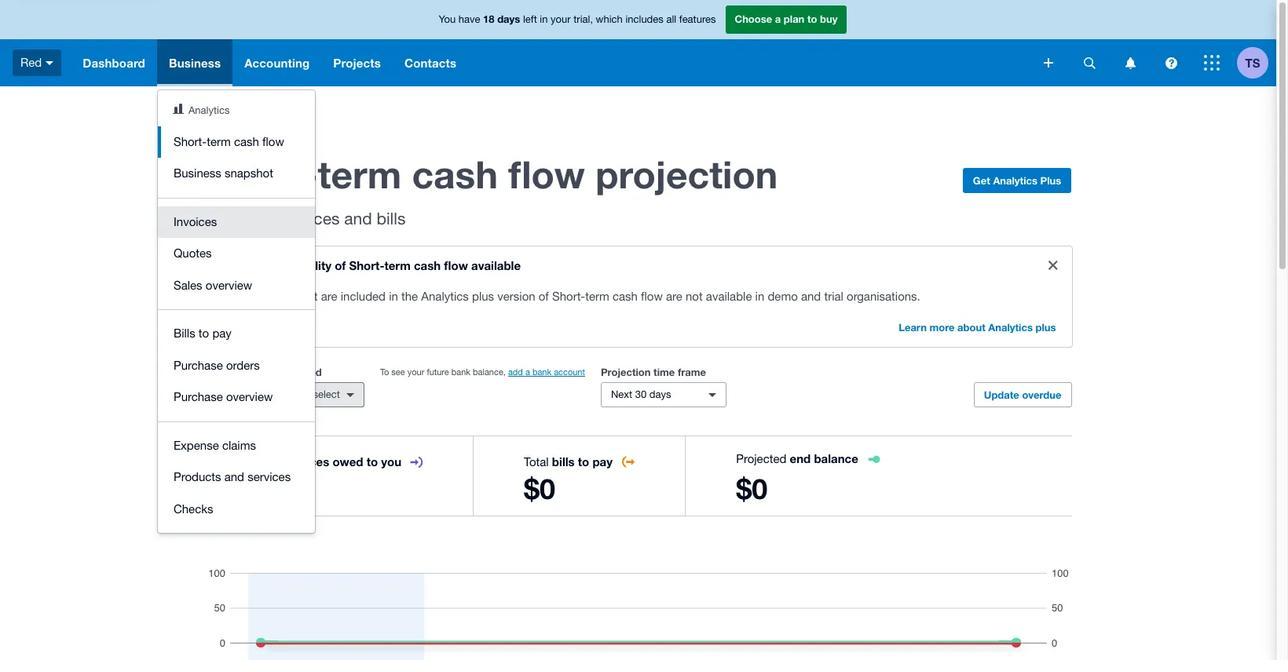 Task type: describe. For each thing, give the bounding box(es) containing it.
checks
[[174, 502, 213, 516]]

bank accounts included
[[205, 366, 322, 379]]

see
[[391, 368, 405, 377]]

includes
[[626, 14, 664, 25]]

1 horizontal spatial bank
[[452, 368, 471, 377]]

sales
[[174, 278, 202, 292]]

$0 for total bills to pay $0
[[524, 472, 555, 506]]

get
[[973, 174, 990, 187]]

expense claims
[[174, 439, 256, 452]]

products and services link
[[158, 462, 315, 494]]

add
[[508, 368, 523, 377]]

short- up on
[[205, 152, 318, 196]]

learn more about analytics plus link
[[889, 316, 1066, 341]]

future
[[427, 368, 449, 377]]

flow inside list box
[[262, 135, 284, 148]]

sales overview
[[174, 278, 252, 292]]

to see your future bank balance, add a bank account
[[380, 368, 585, 377]]

dashboard link
[[71, 39, 157, 86]]

to inside total bills to pay $0
[[578, 455, 589, 469]]

0 vertical spatial days
[[497, 13, 520, 25]]

all
[[666, 14, 677, 25]]

short-term cash flow
[[174, 135, 284, 148]]

1 vertical spatial of
[[539, 290, 549, 303]]

quotes link
[[158, 238, 315, 270]]

projection time frame
[[601, 366, 706, 379]]

projection
[[601, 366, 651, 379]]

claims
[[222, 439, 256, 452]]

and inside "limited functionality of short-term cash flow available" status
[[801, 290, 821, 303]]

analytics inside button
[[993, 174, 1038, 187]]

no bank accounts to select
[[215, 389, 340, 401]]

1 vertical spatial a
[[525, 368, 530, 377]]

contacts
[[405, 56, 457, 70]]

bills inside total bills to pay $0
[[552, 455, 575, 469]]

next
[[611, 389, 633, 401]]

no
[[215, 389, 228, 401]]

buy
[[820, 13, 838, 25]]

expense
[[174, 439, 219, 452]]

analytics link
[[205, 126, 252, 140]]

svg image
[[1044, 58, 1053, 68]]

products and services
[[174, 471, 291, 484]]

0 horizontal spatial of
[[335, 258, 346, 273]]

features that are included in the analytics plus version of short-term cash flow are not available in demo and trial organisations.
[[249, 290, 921, 303]]

frame
[[678, 366, 706, 379]]

business snapshot link
[[158, 158, 315, 190]]

accounts inside popup button
[[256, 389, 298, 401]]

0 vertical spatial available
[[471, 258, 521, 273]]

accounting
[[244, 56, 310, 70]]

limited
[[217, 258, 259, 273]]

to inside 'bills to pay' 'link'
[[199, 327, 209, 340]]

quotes
[[174, 247, 212, 260]]

ts
[[1246, 55, 1260, 70]]

trial,
[[574, 14, 593, 25]]

bills to pay
[[174, 327, 232, 340]]

purchase overview link
[[158, 382, 315, 414]]

features
[[679, 14, 716, 25]]

1 horizontal spatial plus
[[1036, 321, 1056, 334]]

bills
[[174, 327, 195, 340]]

features
[[249, 290, 294, 303]]

total bills to pay $0
[[524, 455, 613, 506]]

2 horizontal spatial in
[[755, 290, 765, 303]]

based on invoices and bills
[[205, 209, 406, 228]]

checks link
[[158, 494, 315, 526]]

invoices inside 'invoices owed to you $0'
[[283, 455, 329, 469]]

not
[[686, 290, 703, 303]]

short- inside the "short-term cash flow" link
[[174, 135, 207, 148]]

list box containing short-term cash flow
[[158, 90, 315, 533]]

account
[[554, 368, 585, 377]]

red button
[[0, 39, 71, 86]]

1 are from the left
[[321, 290, 337, 303]]

trial
[[824, 290, 844, 303]]

group containing short-term cash flow
[[158, 90, 315, 533]]

0 horizontal spatial in
[[389, 290, 398, 303]]

18
[[483, 13, 495, 25]]

functionality
[[262, 258, 331, 273]]

projects button
[[322, 39, 393, 86]]

analytics inside list box
[[188, 104, 230, 116]]

update overdue button
[[974, 383, 1072, 408]]

0 vertical spatial accounts
[[232, 366, 277, 379]]

sales overview link
[[158, 270, 315, 302]]

owed
[[333, 455, 363, 469]]

pay inside total bills to pay $0
[[593, 455, 613, 469]]

to inside no bank accounts to select popup button
[[301, 389, 310, 401]]

2 are from the left
[[666, 290, 683, 303]]

purchase for purchase overview
[[174, 390, 223, 404]]

invoices owed to you $0
[[255, 455, 402, 506]]

get analytics plus button
[[963, 168, 1072, 193]]

projects
[[333, 56, 381, 70]]

0 horizontal spatial included
[[280, 366, 322, 379]]

projected
[[736, 452, 787, 466]]

header chart image
[[173, 104, 184, 114]]

more
[[930, 321, 955, 334]]

purchase overview
[[174, 390, 273, 404]]

contacts button
[[393, 39, 468, 86]]

projected end balance
[[736, 452, 858, 466]]

select
[[313, 389, 340, 401]]

which
[[596, 14, 623, 25]]

no bank accounts to select button
[[205, 383, 364, 408]]

version
[[497, 290, 535, 303]]

about
[[958, 321, 986, 334]]

dashboard
[[83, 56, 145, 70]]



Task type: locate. For each thing, give the bounding box(es) containing it.
0 vertical spatial invoices
[[280, 209, 340, 228]]

1 vertical spatial accounts
[[256, 389, 298, 401]]

and inside group
[[224, 471, 244, 484]]

of right the version in the top left of the page
[[539, 290, 549, 303]]

1 vertical spatial bills
[[552, 455, 575, 469]]

purchase orders link
[[158, 350, 315, 382]]

0 horizontal spatial and
[[224, 471, 244, 484]]

business for business snapshot
[[174, 167, 221, 180]]

1 vertical spatial overview
[[226, 390, 273, 404]]

purchase down bank
[[174, 390, 223, 404]]

snapshot
[[225, 167, 273, 180]]

time
[[654, 366, 675, 379]]

1 vertical spatial plus
[[1036, 321, 1056, 334]]

1 vertical spatial available
[[706, 290, 752, 303]]

a left plan on the right top of the page
[[775, 13, 781, 25]]

1 vertical spatial invoices
[[283, 455, 329, 469]]

business inside list box
[[174, 167, 221, 180]]

1 vertical spatial your
[[408, 368, 424, 377]]

overview for purchase overview
[[226, 390, 273, 404]]

plus
[[1041, 174, 1062, 187]]

bank right no
[[231, 389, 253, 401]]

3 $0 from the left
[[736, 472, 768, 506]]

in left the
[[389, 290, 398, 303]]

1 purchase from the top
[[174, 359, 223, 372]]

0 horizontal spatial a
[[525, 368, 530, 377]]

2 horizontal spatial and
[[801, 290, 821, 303]]

2 horizontal spatial bank
[[533, 368, 552, 377]]

products
[[174, 471, 221, 484]]

plus down close image
[[1036, 321, 1056, 334]]

overview for sales overview
[[206, 278, 252, 292]]

2 horizontal spatial $0
[[736, 472, 768, 506]]

next 30 days button
[[601, 383, 727, 408]]

business for business
[[169, 56, 221, 70]]

based
[[205, 209, 252, 228]]

bank inside no bank accounts to select popup button
[[231, 389, 253, 401]]

0 vertical spatial plus
[[472, 290, 494, 303]]

plan
[[784, 13, 805, 25]]

available right not in the top of the page
[[706, 290, 752, 303]]

analytics up 'analytics' link
[[188, 104, 230, 116]]

accounts
[[232, 366, 277, 379], [256, 389, 298, 401]]

to left buy
[[808, 13, 817, 25]]

short-
[[174, 135, 207, 148], [205, 152, 318, 196], [349, 258, 385, 273], [552, 290, 585, 303]]

1 horizontal spatial pay
[[593, 455, 613, 469]]

services
[[248, 471, 291, 484]]

you
[[381, 455, 402, 469]]

0 vertical spatial overview
[[206, 278, 252, 292]]

2 $0 from the left
[[524, 472, 555, 506]]

bank
[[452, 368, 471, 377], [533, 368, 552, 377], [231, 389, 253, 401]]

and up the limited functionality of short-term cash flow available
[[344, 209, 372, 228]]

0 vertical spatial purchase
[[174, 359, 223, 372]]

purchase for purchase orders
[[174, 359, 223, 372]]

plus left the version in the top left of the page
[[472, 290, 494, 303]]

short- down the header chart "icon" in the left of the page
[[174, 135, 207, 148]]

0 vertical spatial of
[[335, 258, 346, 273]]

demo
[[768, 290, 798, 303]]

red
[[20, 56, 42, 69]]

limited functionality of short-term cash flow available
[[217, 258, 521, 273]]

business up the header chart "icon" in the left of the page
[[169, 56, 221, 70]]

banner
[[0, 0, 1277, 533]]

in right left
[[540, 14, 548, 25]]

pay right total
[[593, 455, 613, 469]]

1 horizontal spatial $0
[[524, 472, 555, 506]]

invoices
[[174, 215, 217, 228]]

that
[[298, 290, 318, 303]]

banner containing ts
[[0, 0, 1277, 533]]

a right add
[[525, 368, 530, 377]]

bills right total
[[552, 455, 575, 469]]

choose a plan to buy
[[735, 13, 838, 25]]

analytics right the
[[421, 290, 469, 303]]

analytics right about
[[989, 321, 1033, 334]]

2 purchase from the top
[[174, 390, 223, 404]]

of
[[335, 258, 346, 273], [539, 290, 549, 303]]

to inside 'invoices owed to you $0'
[[367, 455, 378, 469]]

bills to pay link
[[158, 318, 315, 350]]

0 horizontal spatial available
[[471, 258, 521, 273]]

ts button
[[1237, 39, 1277, 86]]

1 horizontal spatial your
[[551, 14, 571, 25]]

short- right the version in the top left of the page
[[552, 290, 585, 303]]

days right 30
[[650, 389, 671, 401]]

business down short-term cash flow
[[174, 167, 221, 180]]

1 vertical spatial and
[[801, 290, 821, 303]]

$0 down projected
[[736, 472, 768, 506]]

overview down bank accounts included
[[226, 390, 273, 404]]

invoices up services
[[283, 455, 329, 469]]

0 horizontal spatial bills
[[377, 209, 406, 228]]

get analytics plus
[[973, 174, 1062, 187]]

term
[[207, 135, 231, 148], [318, 152, 402, 196], [385, 258, 411, 273], [585, 290, 609, 303]]

organisations.
[[847, 290, 921, 303]]

your
[[551, 14, 571, 25], [408, 368, 424, 377]]

next 30 days
[[611, 389, 671, 401]]

to
[[380, 368, 389, 377]]

available
[[471, 258, 521, 273], [706, 290, 752, 303]]

$0 for invoices owed to you $0
[[255, 472, 286, 506]]

bank
[[205, 366, 230, 379]]

0 vertical spatial and
[[344, 209, 372, 228]]

to
[[808, 13, 817, 25], [199, 327, 209, 340], [301, 389, 310, 401], [367, 455, 378, 469], [578, 455, 589, 469]]

flow
[[262, 135, 284, 148], [508, 152, 585, 196], [444, 258, 468, 273], [641, 290, 663, 303]]

2 vertical spatial and
[[224, 471, 244, 484]]

short-term cash flow projection
[[205, 152, 778, 196]]

1 horizontal spatial available
[[706, 290, 752, 303]]

overview down "limited"
[[206, 278, 252, 292]]

0 vertical spatial your
[[551, 14, 571, 25]]

available up the version in the top left of the page
[[471, 258, 521, 273]]

on
[[256, 209, 275, 228]]

the
[[401, 290, 418, 303]]

are right "that"
[[321, 290, 337, 303]]

are left not in the top of the page
[[666, 290, 683, 303]]

invoices right on
[[280, 209, 340, 228]]

1 horizontal spatial and
[[344, 209, 372, 228]]

list box
[[158, 90, 315, 533]]

overdue
[[1022, 389, 1062, 401]]

cash
[[234, 135, 259, 148], [412, 152, 498, 196], [414, 258, 441, 273], [613, 290, 638, 303]]

0 horizontal spatial are
[[321, 290, 337, 303]]

1 horizontal spatial of
[[539, 290, 549, 303]]

business snapshot
[[174, 167, 273, 180]]

$0 down total
[[524, 472, 555, 506]]

1 horizontal spatial days
[[650, 389, 671, 401]]

end
[[790, 452, 811, 466]]

0 vertical spatial pay
[[212, 327, 232, 340]]

have
[[459, 14, 480, 25]]

to left select
[[301, 389, 310, 401]]

1 vertical spatial days
[[650, 389, 671, 401]]

choose
[[735, 13, 772, 25]]

pay up purchase orders
[[212, 327, 232, 340]]

to left you on the left of the page
[[367, 455, 378, 469]]

and left the "trial"
[[801, 290, 821, 303]]

analytics right get
[[993, 174, 1038, 187]]

0 horizontal spatial pay
[[212, 327, 232, 340]]

limited functionality of short-term cash flow available status
[[205, 247, 1072, 347]]

$0 inside total bills to pay $0
[[524, 472, 555, 506]]

days
[[497, 13, 520, 25], [650, 389, 671, 401]]

included inside "limited functionality of short-term cash flow available" status
[[341, 290, 386, 303]]

in
[[540, 14, 548, 25], [389, 290, 398, 303], [755, 290, 765, 303]]

0 vertical spatial included
[[341, 290, 386, 303]]

your right 'see' in the left bottom of the page
[[408, 368, 424, 377]]

group
[[158, 90, 315, 533]]

1 $0 from the left
[[255, 472, 286, 506]]

0 vertical spatial bills
[[377, 209, 406, 228]]

0 horizontal spatial bank
[[231, 389, 253, 401]]

short- right functionality
[[349, 258, 385, 273]]

svg image inside red popup button
[[46, 61, 54, 65]]

invoices
[[280, 209, 340, 228], [283, 455, 329, 469]]

1 horizontal spatial in
[[540, 14, 548, 25]]

0 horizontal spatial days
[[497, 13, 520, 25]]

days inside popup button
[[650, 389, 671, 401]]

projection
[[596, 152, 778, 196]]

total
[[524, 456, 549, 469]]

30
[[635, 389, 647, 401]]

orders
[[226, 359, 260, 372]]

purchase down bills to pay
[[174, 359, 223, 372]]

purchase orders
[[174, 359, 260, 372]]

1 vertical spatial business
[[174, 167, 221, 180]]

to right total
[[578, 455, 589, 469]]

cash inside the "short-term cash flow" link
[[234, 135, 259, 148]]

to right bills at the left of the page
[[199, 327, 209, 340]]

0 vertical spatial a
[[775, 13, 781, 25]]

analytics up "business snapshot" at the left top of the page
[[205, 126, 252, 140]]

in inside you have 18 days left in your trial, which includes all features
[[540, 14, 548, 25]]

svg image
[[1204, 55, 1220, 71], [1084, 57, 1095, 69], [1125, 57, 1136, 69], [1165, 57, 1177, 69], [46, 61, 54, 65]]

close image
[[1037, 250, 1069, 281]]

left
[[523, 14, 537, 25]]

business inside popup button
[[169, 56, 221, 70]]

days right 18
[[497, 13, 520, 25]]

accounts down bank accounts included
[[256, 389, 298, 401]]

your inside you have 18 days left in your trial, which includes all features
[[551, 14, 571, 25]]

1 horizontal spatial included
[[341, 290, 386, 303]]

1 horizontal spatial are
[[666, 290, 683, 303]]

expense claims link
[[158, 430, 315, 462]]

1 horizontal spatial a
[[775, 13, 781, 25]]

analytics
[[188, 104, 230, 116], [205, 126, 252, 140], [993, 174, 1038, 187], [421, 290, 469, 303], [989, 321, 1033, 334]]

included up no bank accounts to select popup button
[[280, 366, 322, 379]]

in left demo at right top
[[755, 290, 765, 303]]

0 horizontal spatial your
[[408, 368, 424, 377]]

and down the expense claims "link"
[[224, 471, 244, 484]]

0 horizontal spatial plus
[[472, 290, 494, 303]]

1 horizontal spatial bills
[[552, 455, 575, 469]]

0 horizontal spatial $0
[[255, 472, 286, 506]]

bank right add
[[533, 368, 552, 377]]

business button
[[157, 39, 233, 86]]

your left trial,
[[551, 14, 571, 25]]

of right functionality
[[335, 258, 346, 273]]

add a bank account link
[[508, 368, 585, 377]]

short-term cash flow link
[[158, 126, 315, 158]]

included down the limited functionality of short-term cash flow available
[[341, 290, 386, 303]]

bills up the limited functionality of short-term cash flow available
[[377, 209, 406, 228]]

learn
[[899, 321, 927, 334]]

$0 down the claims at left bottom
[[255, 472, 286, 506]]

and
[[344, 209, 372, 228], [801, 290, 821, 303], [224, 471, 244, 484]]

0 vertical spatial business
[[169, 56, 221, 70]]

bills
[[377, 209, 406, 228], [552, 455, 575, 469]]

balance
[[814, 452, 858, 466]]

overview
[[206, 278, 252, 292], [226, 390, 273, 404]]

update
[[984, 389, 1019, 401]]

you have 18 days left in your trial, which includes all features
[[439, 13, 716, 25]]

1 vertical spatial purchase
[[174, 390, 223, 404]]

1 vertical spatial included
[[280, 366, 322, 379]]

1 vertical spatial pay
[[593, 455, 613, 469]]

pay inside 'link'
[[212, 327, 232, 340]]

accounts up purchase overview link on the left
[[232, 366, 277, 379]]

bank right the future
[[452, 368, 471, 377]]

$0 inside 'invoices owed to you $0'
[[255, 472, 286, 506]]



Task type: vqa. For each thing, say whether or not it's contained in the screenshot.
No bank accounts to select
yes



